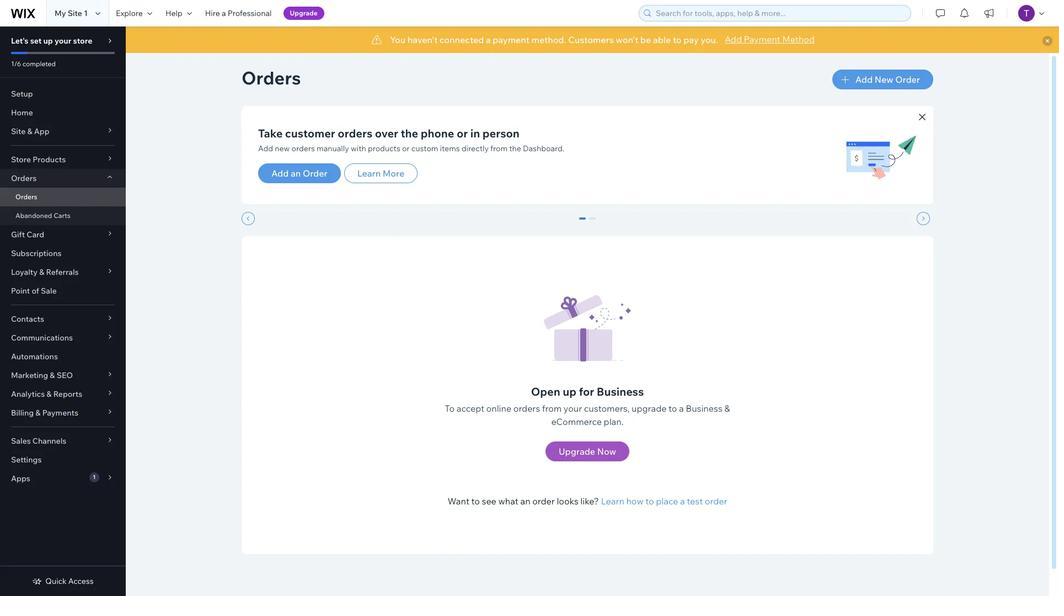 Task type: locate. For each thing, give the bounding box(es) containing it.
1 horizontal spatial orders
[[338, 126, 373, 140]]

0 horizontal spatial an
[[291, 168, 301, 179]]

subscriptions
[[11, 248, 62, 258]]

add for add payment method
[[725, 34, 742, 45]]

up right the set
[[43, 36, 53, 46]]

marketing & seo
[[11, 370, 73, 380]]

channels
[[32, 436, 66, 446]]

from inside take customer orders over the phone or in person add new orders manually with products or custom items directly from the dashboard.
[[491, 144, 508, 153]]

0 vertical spatial business
[[597, 385, 644, 399]]

new
[[875, 74, 894, 85]]

setup
[[11, 89, 33, 99]]

2 vertical spatial 1
[[93, 474, 96, 481]]

orders
[[338, 126, 373, 140], [292, 144, 315, 153], [514, 403, 540, 414]]

learn left more
[[357, 168, 381, 179]]

marketing
[[11, 370, 48, 380]]

point of sale
[[11, 286, 57, 296]]

2 vertical spatial orders
[[15, 193, 37, 201]]

upgrade right professional
[[290, 9, 318, 17]]

take customer orders over the phone or in person add new orders manually with products or custom items directly from the dashboard.
[[258, 126, 565, 153]]

of
[[32, 286, 39, 296]]

2 vertical spatial orders
[[514, 403, 540, 414]]

1 horizontal spatial an
[[521, 496, 531, 507]]

loyalty
[[11, 267, 38, 277]]

site & app button
[[0, 122, 126, 141]]

marketing & seo button
[[0, 366, 126, 385]]

analytics & reports
[[11, 389, 82, 399]]

0 horizontal spatial learn
[[357, 168, 381, 179]]

your up ecommerce at the bottom of the page
[[564, 403, 582, 414]]

orders button
[[0, 169, 126, 188]]

new
[[275, 144, 290, 153]]

0 vertical spatial or
[[457, 126, 468, 140]]

from down open
[[542, 403, 562, 414]]

0 vertical spatial up
[[43, 36, 53, 46]]

1 horizontal spatial your
[[564, 403, 582, 414]]

0 horizontal spatial order
[[303, 168, 328, 179]]

orders inside open up for business to accept online orders from your customers, upgrade to a business & ecommerce plan.
[[514, 403, 540, 414]]

online
[[487, 403, 512, 414]]

site
[[68, 8, 82, 18], [11, 126, 26, 136]]

1 horizontal spatial the
[[510, 144, 522, 153]]

orders for orders dropdown button
[[11, 173, 37, 183]]

orders inside orders link
[[15, 193, 37, 201]]

professional
[[228, 8, 272, 18]]

payment
[[493, 34, 530, 45]]

up inside "sidebar" element
[[43, 36, 53, 46]]

open
[[531, 385, 561, 399]]

alert
[[126, 26, 1060, 53]]

a inside open up for business to accept online orders from your customers, upgrade to a business & ecommerce plan.
[[679, 403, 684, 414]]

1 horizontal spatial site
[[68, 8, 82, 18]]

subscriptions link
[[0, 244, 126, 263]]

order for add an order
[[303, 168, 328, 179]]

custom
[[412, 144, 438, 153]]

0 horizontal spatial 1
[[84, 8, 88, 18]]

or left custom
[[402, 144, 410, 153]]

reports
[[53, 389, 82, 399]]

1 vertical spatial orders
[[292, 144, 315, 153]]

now
[[598, 446, 617, 457]]

1 right my
[[84, 8, 88, 18]]

1 horizontal spatial order
[[896, 74, 921, 85]]

0 vertical spatial orders
[[338, 126, 373, 140]]

& inside billing & payments dropdown button
[[35, 408, 41, 418]]

seo
[[57, 370, 73, 380]]

a left 'payment'
[[486, 34, 491, 45]]

1 right the 0
[[591, 217, 595, 227]]

order inside button
[[896, 74, 921, 85]]

from down person
[[491, 144, 508, 153]]

learn how to place a test order link
[[601, 495, 728, 508]]

or left in on the left of the page
[[457, 126, 468, 140]]

settings link
[[0, 450, 126, 469]]

0 vertical spatial the
[[401, 126, 418, 140]]

sales
[[11, 436, 31, 446]]

in
[[471, 126, 480, 140]]

0 horizontal spatial upgrade
[[290, 9, 318, 17]]

1 vertical spatial business
[[686, 403, 723, 414]]

1 order from the left
[[533, 496, 555, 507]]

your inside "sidebar" element
[[55, 36, 71, 46]]

1 vertical spatial upgrade
[[559, 446, 596, 457]]

analytics
[[11, 389, 45, 399]]

1 vertical spatial orders
[[11, 173, 37, 183]]

1 horizontal spatial business
[[686, 403, 723, 414]]

0 vertical spatial 1
[[84, 8, 88, 18]]

upgrade inside upgrade now button
[[559, 446, 596, 457]]

add an order link
[[258, 163, 341, 183]]

items
[[440, 144, 460, 153]]

an down customer
[[291, 168, 301, 179]]

1 vertical spatial learn
[[601, 496, 625, 507]]

0 vertical spatial learn
[[357, 168, 381, 179]]

add left new
[[856, 74, 873, 85]]

won't
[[616, 34, 639, 45]]

a
[[222, 8, 226, 18], [486, 34, 491, 45], [679, 403, 684, 414], [681, 496, 685, 507]]

add inside button
[[856, 74, 873, 85]]

0 vertical spatial order
[[896, 74, 921, 85]]

0 horizontal spatial your
[[55, 36, 71, 46]]

add inside alert
[[725, 34, 742, 45]]

learn more
[[357, 168, 405, 179]]

0 vertical spatial your
[[55, 36, 71, 46]]

0 horizontal spatial up
[[43, 36, 53, 46]]

upgrade inside the 'upgrade' 'button'
[[290, 9, 318, 17]]

gift card button
[[0, 225, 126, 244]]

order left looks at the right bottom of page
[[533, 496, 555, 507]]

hire a professional link
[[199, 0, 278, 26]]

the up custom
[[401, 126, 418, 140]]

add right you. on the top right of page
[[725, 34, 742, 45]]

to inside open up for business to accept online orders from your customers, upgrade to a business & ecommerce plan.
[[669, 403, 677, 414]]

0 vertical spatial site
[[68, 8, 82, 18]]

upgrade now button
[[546, 442, 630, 461]]

&
[[27, 126, 32, 136], [39, 267, 44, 277], [50, 370, 55, 380], [47, 389, 52, 399], [725, 403, 731, 414], [35, 408, 41, 418]]

2 horizontal spatial 1
[[591, 217, 595, 227]]

1/6 completed
[[11, 60, 56, 68]]

your left store
[[55, 36, 71, 46]]

learn
[[357, 168, 381, 179], [601, 496, 625, 507]]

add down new
[[272, 168, 289, 179]]

orders down open
[[514, 403, 540, 414]]

add payment method
[[725, 34, 815, 45]]

products
[[368, 144, 401, 153]]

1 vertical spatial the
[[510, 144, 522, 153]]

order right "test"
[[705, 496, 728, 507]]

orders
[[242, 67, 301, 89], [11, 173, 37, 183], [15, 193, 37, 201]]

1 vertical spatial your
[[564, 403, 582, 414]]

0 horizontal spatial or
[[402, 144, 410, 153]]

communications
[[11, 333, 73, 343]]

& inside the loyalty & referrals popup button
[[39, 267, 44, 277]]

you haven't connected a payment method. customers won't be able to pay you.
[[390, 34, 719, 45]]

your
[[55, 36, 71, 46], [564, 403, 582, 414]]

sidebar element
[[0, 26, 126, 596]]

1 horizontal spatial order
[[705, 496, 728, 507]]

to right "how"
[[646, 496, 654, 507]]

1 horizontal spatial upgrade
[[559, 446, 596, 457]]

business
[[597, 385, 644, 399], [686, 403, 723, 414]]

add new order button
[[833, 70, 934, 89]]

1 horizontal spatial 1
[[93, 474, 96, 481]]

upgrade left now
[[559, 446, 596, 457]]

1 vertical spatial or
[[402, 144, 410, 153]]

1 down settings link
[[93, 474, 96, 481]]

store products
[[11, 155, 66, 164]]

upgrade
[[290, 9, 318, 17], [559, 446, 596, 457]]

site down "home"
[[11, 126, 26, 136]]

connected
[[440, 34, 484, 45]]

carts
[[54, 211, 71, 220]]

upgrade for upgrade now
[[559, 446, 596, 457]]

to right upgrade
[[669, 403, 677, 414]]

from
[[491, 144, 508, 153], [542, 403, 562, 414]]

up left for at right
[[563, 385, 577, 399]]

site right my
[[68, 8, 82, 18]]

a inside alert
[[486, 34, 491, 45]]

0 horizontal spatial site
[[11, 126, 26, 136]]

2 horizontal spatial orders
[[514, 403, 540, 414]]

orders up the with
[[338, 126, 373, 140]]

loyalty & referrals
[[11, 267, 79, 277]]

orders down customer
[[292, 144, 315, 153]]

a right upgrade
[[679, 403, 684, 414]]

quick access
[[45, 576, 94, 586]]

plan.
[[604, 416, 624, 427]]

business right upgrade
[[686, 403, 723, 414]]

add for add an order
[[272, 168, 289, 179]]

to left "pay" at the right
[[673, 34, 682, 45]]

1 horizontal spatial up
[[563, 385, 577, 399]]

0 vertical spatial upgrade
[[290, 9, 318, 17]]

& for reports
[[47, 389, 52, 399]]

learn more link
[[344, 163, 418, 183]]

orders inside orders dropdown button
[[11, 173, 37, 183]]

1 vertical spatial order
[[303, 168, 328, 179]]

0
[[581, 217, 585, 227]]

to left "see"
[[472, 496, 480, 507]]

& inside analytics & reports popup button
[[47, 389, 52, 399]]

billing
[[11, 408, 34, 418]]

you
[[390, 34, 406, 45]]

the down person
[[510, 144, 522, 153]]

order for add new order
[[896, 74, 921, 85]]

1 vertical spatial from
[[542, 403, 562, 414]]

& inside site & app dropdown button
[[27, 126, 32, 136]]

an right what
[[521, 496, 531, 507]]

access
[[68, 576, 94, 586]]

0 horizontal spatial order
[[533, 496, 555, 507]]

business up "customers,"
[[597, 385, 644, 399]]

contacts
[[11, 314, 44, 324]]

& inside marketing & seo popup button
[[50, 370, 55, 380]]

add
[[725, 34, 742, 45], [856, 74, 873, 85], [258, 144, 273, 153], [272, 168, 289, 179]]

1 vertical spatial site
[[11, 126, 26, 136]]

site inside dropdown button
[[11, 126, 26, 136]]

learn left "how"
[[601, 496, 625, 507]]

0 horizontal spatial from
[[491, 144, 508, 153]]

1 vertical spatial up
[[563, 385, 577, 399]]

order right new
[[896, 74, 921, 85]]

add down take
[[258, 144, 273, 153]]

quick
[[45, 576, 67, 586]]

hire
[[205, 8, 220, 18]]

1 horizontal spatial from
[[542, 403, 562, 414]]

order down manually
[[303, 168, 328, 179]]

order
[[533, 496, 555, 507], [705, 496, 728, 507]]

0 vertical spatial from
[[491, 144, 508, 153]]

0 horizontal spatial orders
[[292, 144, 315, 153]]

how
[[627, 496, 644, 507]]



Task type: vqa. For each thing, say whether or not it's contained in the screenshot.
the left 30
no



Task type: describe. For each thing, give the bounding box(es) containing it.
card
[[27, 230, 44, 240]]

help button
[[159, 0, 199, 26]]

my site 1
[[55, 8, 88, 18]]

upgrade for upgrade
[[290, 9, 318, 17]]

sale
[[41, 286, 57, 296]]

a right hire
[[222, 8, 226, 18]]

method.
[[532, 34, 567, 45]]

let's
[[11, 36, 28, 46]]

& for referrals
[[39, 267, 44, 277]]

& for payments
[[35, 408, 41, 418]]

help
[[166, 8, 183, 18]]

loyalty & referrals button
[[0, 263, 126, 281]]

a left "test"
[[681, 496, 685, 507]]

to inside alert
[[673, 34, 682, 45]]

add inside take customer orders over the phone or in person add new orders manually with products or custom items directly from the dashboard.
[[258, 144, 273, 153]]

hire a professional
[[205, 8, 272, 18]]

settings
[[11, 455, 42, 465]]

quick access button
[[32, 576, 94, 586]]

your inside open up for business to accept online orders from your customers, upgrade to a business & ecommerce plan.
[[564, 403, 582, 414]]

Search for tools, apps, help & more... field
[[653, 6, 908, 21]]

add for add new order
[[856, 74, 873, 85]]

point
[[11, 286, 30, 296]]

want
[[448, 496, 470, 507]]

2 order from the left
[[705, 496, 728, 507]]

0 vertical spatial an
[[291, 168, 301, 179]]

haven't
[[408, 34, 438, 45]]

explore
[[116, 8, 143, 18]]

customers
[[569, 34, 614, 45]]

take customer orders over the phone or in person image
[[846, 119, 917, 191]]

setup link
[[0, 84, 126, 103]]

like?
[[581, 496, 599, 507]]

test
[[687, 496, 703, 507]]

alert containing add payment method
[[126, 26, 1060, 53]]

upgrade
[[632, 403, 667, 414]]

1 vertical spatial an
[[521, 496, 531, 507]]

communications button
[[0, 328, 126, 347]]

1/6
[[11, 60, 21, 68]]

set
[[30, 36, 42, 46]]

0 horizontal spatial the
[[401, 126, 418, 140]]

1 inside "sidebar" element
[[93, 474, 96, 481]]

let's set up your store
[[11, 36, 92, 46]]

my
[[55, 8, 66, 18]]

you.
[[701, 34, 719, 45]]

0 horizontal spatial business
[[597, 385, 644, 399]]

gift
[[11, 230, 25, 240]]

abandoned
[[15, 211, 52, 220]]

customers,
[[584, 403, 630, 414]]

orders for orders link
[[15, 193, 37, 201]]

automations
[[11, 352, 58, 362]]

up inside open up for business to accept online orders from your customers, upgrade to a business & ecommerce plan.
[[563, 385, 577, 399]]

home link
[[0, 103, 126, 122]]

0 1
[[581, 217, 595, 227]]

sales channels
[[11, 436, 66, 446]]

upgrade now
[[559, 446, 617, 457]]

completed
[[23, 60, 56, 68]]

ecommerce
[[552, 416, 602, 427]]

site & app
[[11, 126, 49, 136]]

directly
[[462, 144, 489, 153]]

1 horizontal spatial learn
[[601, 496, 625, 507]]

phone
[[421, 126, 455, 140]]

add new order
[[856, 74, 921, 85]]

payments
[[42, 408, 78, 418]]

customer
[[285, 126, 335, 140]]

gift card
[[11, 230, 44, 240]]

see
[[482, 496, 497, 507]]

billing & payments
[[11, 408, 78, 418]]

1 horizontal spatial or
[[457, 126, 468, 140]]

to
[[445, 403, 455, 414]]

with
[[351, 144, 366, 153]]

& inside open up for business to accept online orders from your customers, upgrade to a business & ecommerce plan.
[[725, 403, 731, 414]]

dashboard.
[[523, 144, 565, 153]]

1 vertical spatial 1
[[591, 217, 595, 227]]

add payment method link
[[725, 33, 815, 46]]

point of sale link
[[0, 281, 126, 300]]

referrals
[[46, 267, 79, 277]]

from inside open up for business to accept online orders from your customers, upgrade to a business & ecommerce plan.
[[542, 403, 562, 414]]

contacts button
[[0, 310, 126, 328]]

app
[[34, 126, 49, 136]]

place
[[656, 496, 679, 507]]

add an order
[[272, 168, 328, 179]]

take
[[258, 126, 283, 140]]

person
[[483, 126, 520, 140]]

abandoned carts
[[15, 211, 71, 220]]

method
[[783, 34, 815, 45]]

store
[[73, 36, 92, 46]]

what
[[499, 496, 519, 507]]

pay
[[684, 34, 699, 45]]

home
[[11, 108, 33, 118]]

payment
[[744, 34, 781, 45]]

0 vertical spatial orders
[[242, 67, 301, 89]]

want to see what an order looks like? learn how to place a test order
[[448, 496, 728, 507]]

over
[[375, 126, 399, 140]]

& for app
[[27, 126, 32, 136]]

& for seo
[[50, 370, 55, 380]]

analytics & reports button
[[0, 385, 126, 403]]

billing & payments button
[[0, 403, 126, 422]]

for
[[579, 385, 595, 399]]

looks
[[557, 496, 579, 507]]



